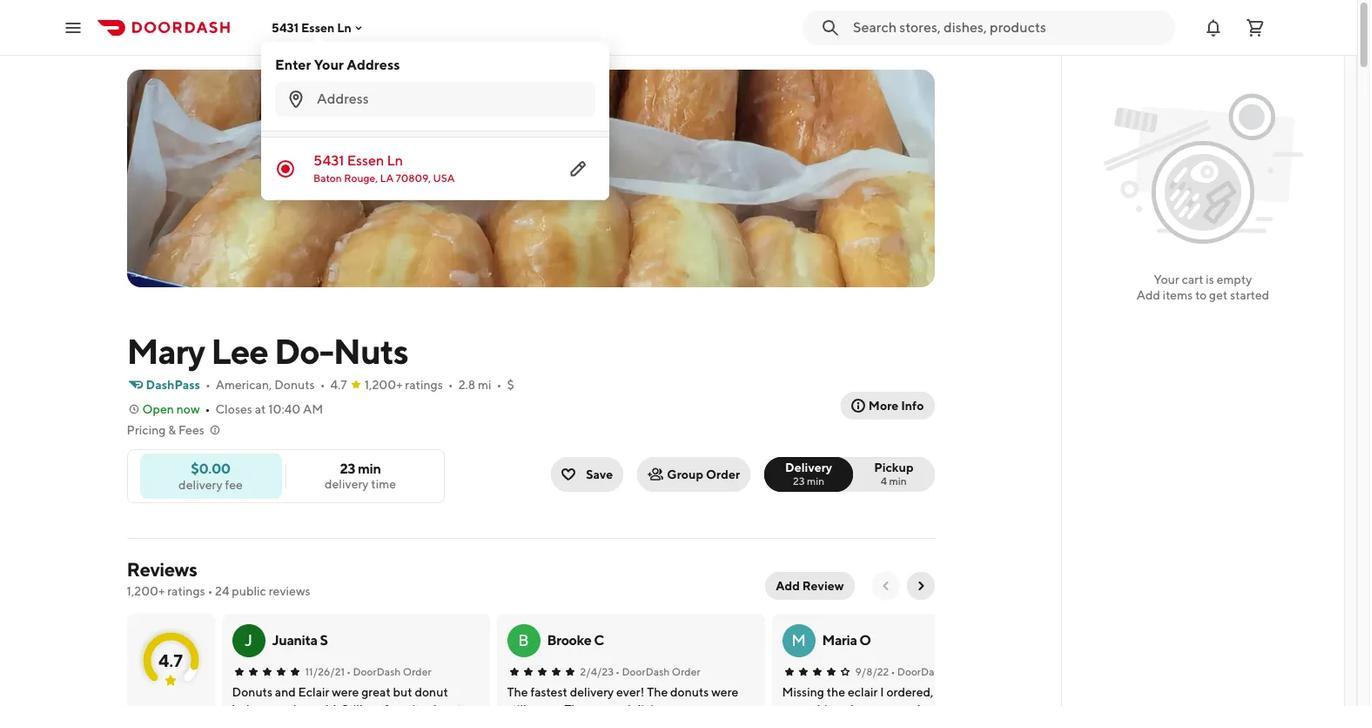 Task type: vqa. For each thing, say whether or not it's contained in the screenshot.
Oz) in the THE $12.00 COLOR WOW DREAM COAT ANTI-FRIZZ SUPERNATURAL SPRAY TREATMENT MINI (1.7 OZ)
no



Task type: describe. For each thing, give the bounding box(es) containing it.
1 horizontal spatial ratings
[[405, 378, 443, 392]]

$0.00 delivery fee
[[179, 460, 243, 492]]

delivery
[[785, 461, 833, 475]]

la
[[380, 172, 394, 185]]

4
[[881, 475, 887, 488]]

2/4/23
[[580, 665, 614, 678]]

o
[[860, 632, 871, 649]]

j
[[245, 631, 253, 650]]

group order button
[[638, 457, 751, 492]]

doordash for b
[[622, 665, 670, 678]]

is
[[1206, 273, 1215, 286]]

notification bell image
[[1203, 17, 1224, 38]]

essen for 5431 essen ln
[[301, 20, 335, 34]]

lee
[[211, 331, 268, 372]]

edit 5431 essen ln from saved addresses image
[[568, 158, 589, 179]]

now
[[176, 402, 200, 416]]

ratings inside the reviews 1,200+ ratings • 24 public reviews
[[167, 584, 205, 598]]

• inside the reviews 1,200+ ratings • 24 public reviews
[[208, 584, 213, 598]]

24
[[215, 584, 229, 598]]

get
[[1210, 288, 1228, 302]]

more info button
[[841, 392, 935, 420]]

your cart is empty add items to get started
[[1137, 273, 1270, 302]]

american,
[[216, 378, 272, 392]]

• up am at left bottom
[[320, 378, 325, 392]]

5431 essen ln
[[272, 20, 352, 34]]

mi
[[478, 378, 492, 392]]

• right 11/26/21
[[347, 665, 351, 678]]

ln for 5431 essen ln
[[337, 20, 352, 34]]

items
[[1163, 288, 1193, 302]]

Store search: begin typing to search for stores available on DoorDash text field
[[853, 18, 1165, 37]]

group order
[[667, 468, 740, 482]]

juanita
[[272, 632, 318, 649]]

save
[[586, 468, 613, 482]]

closes
[[215, 402, 252, 416]]

more info
[[869, 399, 924, 413]]

open menu image
[[63, 17, 84, 38]]

pickup 4 min
[[874, 461, 914, 488]]

5431 essen ln button
[[272, 20, 366, 34]]

min for delivery
[[807, 475, 825, 488]]

23 min delivery time
[[325, 461, 396, 491]]

pricing & fees button
[[127, 421, 222, 439]]

rouge,
[[344, 172, 378, 185]]

donuts
[[274, 378, 315, 392]]

add inside button
[[776, 579, 800, 593]]

group
[[667, 468, 704, 482]]

• left 2.8
[[448, 378, 453, 392]]

m
[[792, 631, 806, 650]]

pricing
[[127, 423, 166, 437]]

• right now
[[205, 402, 210, 416]]

do-
[[274, 331, 333, 372]]

open
[[142, 402, 174, 416]]

brooke
[[547, 632, 592, 649]]

min for pickup
[[890, 475, 907, 488]]

essen for 5431 essen ln baton rouge, la 70809, usa
[[347, 152, 384, 169]]

at
[[255, 402, 266, 416]]

min inside 23 min delivery time
[[358, 461, 381, 477]]

juanita s
[[272, 632, 328, 649]]

&
[[168, 423, 176, 437]]

previous image
[[879, 579, 893, 593]]

nuts
[[333, 331, 408, 372]]

• closes at 10:40 am
[[205, 402, 323, 416]]

public
[[232, 584, 266, 598]]

dashpass
[[146, 378, 200, 392]]

b
[[518, 631, 529, 650]]

brooke c
[[547, 632, 604, 649]]

enter
[[275, 57, 311, 73]]

• doordash order for b
[[616, 665, 701, 678]]

delivery 23 min
[[785, 461, 833, 488]]



Task type: locate. For each thing, give the bounding box(es) containing it.
none radio the edit 5431 essen ln from saved addresses
[[261, 138, 610, 200]]

0 vertical spatial 5431
[[272, 20, 299, 34]]

usa
[[433, 172, 455, 185]]

1,200+ down reviews link
[[127, 584, 165, 598]]

open now
[[142, 402, 200, 416]]

1 horizontal spatial min
[[807, 475, 825, 488]]

2.8 mi • $
[[459, 378, 514, 392]]

0 vertical spatial ln
[[337, 20, 352, 34]]

None radio
[[261, 138, 610, 200], [765, 457, 853, 492], [843, 457, 935, 492], [765, 457, 853, 492], [843, 457, 935, 492]]

0 horizontal spatial 23
[[340, 461, 355, 477]]

min inside pickup 4 min
[[890, 475, 907, 488]]

1 doordash from the left
[[353, 665, 401, 678]]

add left items
[[1137, 288, 1161, 302]]

0 horizontal spatial doordash
[[353, 665, 401, 678]]

1,200+
[[365, 378, 403, 392], [127, 584, 165, 598]]

1,200+ down nuts
[[365, 378, 403, 392]]

5431 up enter
[[272, 20, 299, 34]]

delivery inside 23 min delivery time
[[325, 477, 369, 491]]

1 horizontal spatial ln
[[387, 152, 403, 169]]

ln up la
[[387, 152, 403, 169]]

• left the 24 on the bottom left of page
[[208, 584, 213, 598]]

add inside your cart is empty add items to get started
[[1137, 288, 1161, 302]]

0 horizontal spatial ratings
[[167, 584, 205, 598]]

fee
[[225, 478, 243, 492]]

3 • doordash order from the left
[[891, 665, 976, 678]]

70809,
[[396, 172, 431, 185]]

pricing & fees
[[127, 423, 204, 437]]

23 left 4
[[793, 475, 805, 488]]

2 horizontal spatial doordash
[[898, 665, 945, 678]]

• doordash order right 11/26/21
[[347, 665, 432, 678]]

essen up 'enter your address'
[[301, 20, 335, 34]]

ln up 'enter your address'
[[337, 20, 352, 34]]

delivery inside '$0.00 delivery fee'
[[179, 478, 223, 492]]

1 vertical spatial your
[[1154, 273, 1180, 286]]

9/8/22
[[856, 665, 889, 678]]

essen up the rouge,
[[347, 152, 384, 169]]

add
[[1137, 288, 1161, 302], [776, 579, 800, 593]]

0 horizontal spatial 1,200+
[[127, 584, 165, 598]]

fees
[[178, 423, 204, 437]]

your up items
[[1154, 273, 1180, 286]]

doordash for m
[[898, 665, 945, 678]]

order methods option group
[[765, 457, 935, 492]]

10:40
[[268, 402, 301, 416]]

0 horizontal spatial • doordash order
[[347, 665, 432, 678]]

mary
[[127, 331, 205, 372]]

c
[[594, 632, 604, 649]]

1 vertical spatial ln
[[387, 152, 403, 169]]

1 horizontal spatial delivery
[[325, 477, 369, 491]]

• doordash order for m
[[891, 665, 976, 678]]

pickup
[[874, 461, 914, 475]]

1 vertical spatial add
[[776, 579, 800, 593]]

Enter Your Address text field
[[317, 90, 585, 109]]

5431 essen ln baton rouge, la 70809, usa
[[313, 152, 455, 185]]

5431 for 5431 essen ln
[[272, 20, 299, 34]]

doordash for j
[[353, 665, 401, 678]]

2 doordash from the left
[[622, 665, 670, 678]]

essen inside 5431 essen ln baton rouge, la 70809, usa
[[347, 152, 384, 169]]

0 vertical spatial ratings
[[405, 378, 443, 392]]

ln for 5431 essen ln baton rouge, la 70809, usa
[[387, 152, 403, 169]]

reviews
[[269, 584, 311, 598]]

2.8
[[459, 378, 476, 392]]

1,200+ ratings •
[[365, 378, 453, 392]]

min
[[358, 461, 381, 477], [807, 475, 825, 488], [890, 475, 907, 488]]

• left the $
[[497, 378, 502, 392]]

doordash right 11/26/21
[[353, 665, 401, 678]]

doordash
[[353, 665, 401, 678], [622, 665, 670, 678], [898, 665, 945, 678]]

none radio containing 5431 essen ln
[[261, 138, 610, 200]]

next image
[[914, 579, 928, 593]]

0 horizontal spatial 5431
[[272, 20, 299, 34]]

ln inside 5431 essen ln baton rouge, la 70809, usa
[[387, 152, 403, 169]]

order for j
[[403, 665, 432, 678]]

ratings down reviews link
[[167, 584, 205, 598]]

info
[[901, 399, 924, 413]]

2 delivery from the left
[[179, 478, 223, 492]]

$0.00
[[191, 460, 230, 477]]

to
[[1196, 288, 1207, 302]]

1 horizontal spatial • doordash order
[[616, 665, 701, 678]]

1 horizontal spatial doordash
[[622, 665, 670, 678]]

• doordash order for j
[[347, 665, 432, 678]]

5431 up baton
[[313, 152, 344, 169]]

1 horizontal spatial 5431
[[313, 152, 344, 169]]

baton
[[313, 172, 342, 185]]

1 • doordash order from the left
[[347, 665, 432, 678]]

doordash right 9/8/22
[[898, 665, 945, 678]]

5431
[[272, 20, 299, 34], [313, 152, 344, 169]]

american, donuts
[[216, 378, 315, 392]]

1,200+ inside the reviews 1,200+ ratings • 24 public reviews
[[127, 584, 165, 598]]

2 • doordash order from the left
[[616, 665, 701, 678]]

1 delivery from the left
[[325, 477, 369, 491]]

doordash right 2/4/23
[[622, 665, 670, 678]]

min inside the delivery 23 min
[[807, 475, 825, 488]]

delivery left "time"
[[325, 477, 369, 491]]

3 doordash from the left
[[898, 665, 945, 678]]

mary lee do-nuts
[[127, 331, 408, 372]]

0 vertical spatial 1,200+
[[365, 378, 403, 392]]

ln
[[337, 20, 352, 34], [387, 152, 403, 169]]

0 vertical spatial your
[[314, 57, 344, 73]]

more
[[869, 399, 899, 413]]

ratings left 2.8
[[405, 378, 443, 392]]

dashpass •
[[146, 378, 211, 392]]

2 horizontal spatial min
[[890, 475, 907, 488]]

0 horizontal spatial add
[[776, 579, 800, 593]]

5431 inside 5431 essen ln baton rouge, la 70809, usa
[[313, 152, 344, 169]]

add review
[[776, 579, 844, 593]]

ratings
[[405, 378, 443, 392], [167, 584, 205, 598]]

1 vertical spatial 1,200+
[[127, 584, 165, 598]]

maria
[[822, 632, 857, 649]]

23
[[340, 461, 355, 477], [793, 475, 805, 488]]

11/26/21
[[305, 665, 345, 678]]

• right dashpass
[[205, 378, 211, 392]]

delivery down the $0.00
[[179, 478, 223, 492]]

1 vertical spatial essen
[[347, 152, 384, 169]]

1 horizontal spatial 23
[[793, 475, 805, 488]]

4.7
[[330, 378, 347, 392], [159, 650, 183, 670]]

review
[[803, 579, 844, 593]]

empty
[[1217, 273, 1253, 286]]

• doordash order right 9/8/22
[[891, 665, 976, 678]]

enter your address
[[275, 57, 400, 73]]

0 horizontal spatial delivery
[[179, 478, 223, 492]]

0 vertical spatial essen
[[301, 20, 335, 34]]

2 horizontal spatial • doordash order
[[891, 665, 976, 678]]

reviews
[[127, 558, 197, 581]]

23 left "time"
[[340, 461, 355, 477]]

order
[[706, 468, 740, 482], [403, 665, 432, 678], [672, 665, 701, 678], [948, 665, 976, 678]]

order inside button
[[706, 468, 740, 482]]

0 horizontal spatial essen
[[301, 20, 335, 34]]

23 inside the delivery 23 min
[[793, 475, 805, 488]]

1 horizontal spatial your
[[1154, 273, 1180, 286]]

cart
[[1182, 273, 1204, 286]]

0 vertical spatial add
[[1137, 288, 1161, 302]]

address
[[347, 57, 400, 73]]

am
[[303, 402, 323, 416]]

essen
[[301, 20, 335, 34], [347, 152, 384, 169]]

•
[[205, 378, 211, 392], [320, 378, 325, 392], [448, 378, 453, 392], [497, 378, 502, 392], [205, 402, 210, 416], [208, 584, 213, 598], [347, 665, 351, 678], [616, 665, 620, 678], [891, 665, 896, 678]]

1 horizontal spatial 4.7
[[330, 378, 347, 392]]

started
[[1231, 288, 1270, 302]]

1 vertical spatial 5431
[[313, 152, 344, 169]]

0 items, open order cart image
[[1245, 17, 1266, 38]]

your inside your cart is empty add items to get started
[[1154, 273, 1180, 286]]

1 horizontal spatial 1,200+
[[365, 378, 403, 392]]

0 horizontal spatial min
[[358, 461, 381, 477]]

save button
[[551, 457, 624, 492]]

1 vertical spatial 4.7
[[159, 650, 183, 670]]

0 vertical spatial 4.7
[[330, 378, 347, 392]]

your
[[314, 57, 344, 73], [1154, 273, 1180, 286]]

order for m
[[948, 665, 976, 678]]

add left the review
[[776, 579, 800, 593]]

• right 9/8/22
[[891, 665, 896, 678]]

23 inside 23 min delivery time
[[340, 461, 355, 477]]

• doordash order
[[347, 665, 432, 678], [616, 665, 701, 678], [891, 665, 976, 678]]

s
[[320, 632, 328, 649]]

1 horizontal spatial essen
[[347, 152, 384, 169]]

order for b
[[672, 665, 701, 678]]

1 vertical spatial ratings
[[167, 584, 205, 598]]

reviews link
[[127, 558, 197, 581]]

0 horizontal spatial 4.7
[[159, 650, 183, 670]]

add review button
[[766, 572, 855, 600]]

• doordash order right 2/4/23
[[616, 665, 701, 678]]

time
[[371, 477, 396, 491]]

• right 2/4/23
[[616, 665, 620, 678]]

0 horizontal spatial ln
[[337, 20, 352, 34]]

0 horizontal spatial your
[[314, 57, 344, 73]]

your right enter
[[314, 57, 344, 73]]

reviews 1,200+ ratings • 24 public reviews
[[127, 558, 311, 598]]

mary lee do-nuts image
[[127, 70, 935, 287]]

1 horizontal spatial add
[[1137, 288, 1161, 302]]

$
[[507, 378, 514, 392]]

5431 for 5431 essen ln baton rouge, la 70809, usa
[[313, 152, 344, 169]]

maria o
[[822, 632, 871, 649]]



